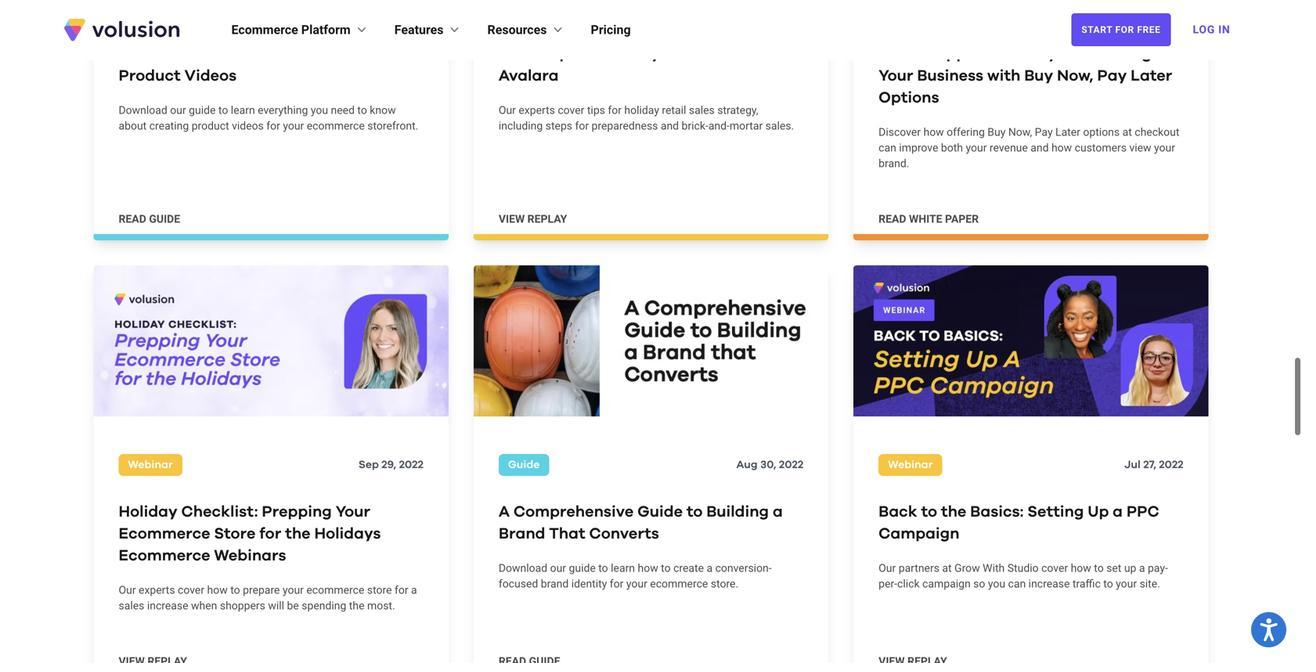 Task type: vqa. For each thing, say whether or not it's contained in the screenshot.


Task type: locate. For each thing, give the bounding box(es) containing it.
a right the up
[[1140, 562, 1145, 575]]

our for videos
[[170, 104, 186, 117]]

can inside our partners at grow with studio cover how to set up a pay- per-click campaign so you can increase traffic to your site.
[[1008, 578, 1026, 591]]

1 horizontal spatial your
[[879, 68, 914, 84]]

learn for comprehensive
[[611, 562, 635, 575]]

a right up
[[1113, 504, 1123, 520]]

1 vertical spatial at
[[943, 562, 952, 575]]

with inside 'turn shoppers into buyers: growing your business with buy now, pay later options'
[[988, 68, 1021, 84]]

you down with
[[988, 578, 1006, 591]]

1 vertical spatial sales
[[119, 600, 144, 613]]

cover up steps
[[558, 104, 585, 117]]

holiday
[[625, 104, 659, 117]]

1 vertical spatial our
[[879, 562, 896, 575]]

guide inside a comprehensive guide to building a brand that converts
[[638, 504, 683, 520]]

1 horizontal spatial the
[[349, 600, 365, 613]]

0 horizontal spatial guide
[[222, 46, 267, 62]]

strategy,
[[718, 104, 759, 117]]

1 vertical spatial and
[[1031, 142, 1049, 154]]

your down everything
[[283, 120, 304, 133]]

aug 30, 2022
[[737, 460, 804, 471]]

to down ecommerce platform
[[271, 46, 287, 62]]

your inside 'turn shoppers into buyers: growing your business with buy now, pay later options'
[[879, 68, 914, 84]]

the left most.
[[349, 600, 365, 613]]

to up 'product'
[[218, 104, 228, 117]]

with inside five steps to holiday readiness with avalara
[[746, 46, 779, 62]]

1 vertical spatial 30,
[[761, 460, 777, 471]]

guide for comprehensive
[[638, 504, 683, 520]]

to inside the ultimate guide to ecommerce product videos
[[271, 46, 287, 62]]

guide
[[189, 104, 216, 117], [149, 213, 180, 226], [569, 562, 596, 575]]

0 vertical spatial increase
[[1029, 578, 1070, 591]]

0 horizontal spatial our
[[119, 584, 136, 597]]

buy up revenue
[[988, 126, 1006, 139]]

for right identity
[[610, 578, 624, 591]]

0 vertical spatial now,
[[1057, 68, 1094, 84]]

sales left when
[[119, 600, 144, 613]]

brand.
[[879, 157, 910, 170]]

1 vertical spatial download
[[499, 562, 548, 575]]

sep up for
[[1118, 2, 1138, 13]]

0 horizontal spatial your
[[336, 504, 370, 520]]

download up about
[[119, 104, 167, 117]]

experts inside 'our experts cover tips for holiday retail sales strategy, including steps for preparedness and brick-and-mortar sales.'
[[519, 104, 555, 117]]

1 vertical spatial now,
[[1009, 126, 1032, 139]]

ecommerce inside dropdown button
[[231, 22, 298, 37]]

1 horizontal spatial our
[[499, 104, 516, 117]]

to down "pricing" link
[[581, 46, 597, 62]]

guide inside the ultimate guide to ecommerce product videos
[[222, 46, 267, 62]]

to left set
[[1094, 562, 1104, 575]]

0 vertical spatial sep
[[1118, 2, 1138, 13]]

your down the up
[[1116, 578, 1137, 591]]

jul
[[1125, 460, 1141, 471]]

0 horizontal spatial can
[[879, 142, 897, 154]]

guide for a
[[569, 562, 596, 575]]

five
[[499, 46, 530, 62]]

0 vertical spatial guide
[[222, 46, 267, 62]]

can up brand.
[[879, 142, 897, 154]]

0 vertical spatial learn
[[231, 104, 255, 117]]

for
[[608, 104, 622, 117], [267, 120, 280, 133], [575, 120, 589, 133], [259, 526, 281, 542], [610, 578, 624, 591], [395, 584, 409, 597]]

a inside our partners at grow with studio cover how to set up a pay- per-click campaign so you can increase traffic to your site.
[[1140, 562, 1145, 575]]

0 vertical spatial can
[[879, 142, 897, 154]]

will
[[268, 600, 284, 613]]

1 read from the left
[[119, 213, 146, 226]]

resources button
[[488, 20, 566, 39]]

pay down growing
[[1098, 68, 1127, 84]]

your down turn
[[879, 68, 914, 84]]

storefront.
[[368, 120, 419, 133]]

the up campaign
[[941, 504, 967, 520]]

to up campaign
[[921, 504, 938, 520]]

now, up revenue
[[1009, 126, 1032, 139]]

0 horizontal spatial holiday
[[119, 504, 178, 520]]

2 webinar from the left
[[888, 460, 933, 471]]

learn down converts
[[611, 562, 635, 575]]

ecommerce down platform
[[291, 46, 382, 62]]

1 horizontal spatial webinar
[[888, 460, 933, 471]]

the down prepping
[[285, 526, 311, 542]]

log in
[[1193, 23, 1231, 36]]

webinar
[[128, 460, 173, 471], [888, 460, 933, 471]]

paper
[[945, 213, 979, 226]]

our inside our experts cover how to prepare your ecommerce store for a sales increase when shoppers will be spending the most.
[[119, 584, 136, 597]]

later inside discover how offering buy now, pay later options at checkout can improve both your revenue and how customers view your brand.
[[1056, 126, 1081, 139]]

guide inside download our guide to learn everything you need to know about creating product videos for your ecommerce storefront.
[[189, 104, 216, 117]]

now, down buyers:
[[1057, 68, 1094, 84]]

and right revenue
[[1031, 142, 1049, 154]]

read
[[119, 213, 146, 226], [879, 213, 907, 226]]

our inside download our guide to learn everything you need to know about creating product videos for your ecommerce storefront.
[[170, 104, 186, 117]]

back to the basics: setting up a ppc campaign
[[879, 504, 1160, 542]]

1 vertical spatial increase
[[147, 600, 188, 613]]

cover right the studio
[[1042, 562, 1068, 575]]

1 horizontal spatial pay
[[1098, 68, 1127, 84]]

2 vertical spatial the
[[349, 600, 365, 613]]

pay
[[1098, 68, 1127, 84], [1035, 126, 1053, 139]]

in
[[1219, 23, 1231, 36]]

1 horizontal spatial increase
[[1029, 578, 1070, 591]]

2022 right "aug"
[[779, 460, 804, 471]]

download inside download our guide to learn how to create a conversion- focused brand identity for your ecommerce store.
[[499, 562, 548, 575]]

conversion-
[[716, 562, 772, 575]]

to right need
[[357, 104, 367, 117]]

holidays
[[314, 526, 381, 542]]

sep 30, 2022
[[1118, 2, 1184, 13]]

holiday checklist: prepping your ecommerce store for the holidays ecommerce webinars
[[119, 504, 381, 564]]

0 horizontal spatial at
[[943, 562, 952, 575]]

1 vertical spatial cover
[[1042, 562, 1068, 575]]

sep left the 29,
[[359, 460, 379, 471]]

to up shoppers
[[230, 584, 240, 597]]

our inside our partners at grow with studio cover how to set up a pay- per-click campaign so you can increase traffic to your site.
[[879, 562, 896, 575]]

basics:
[[971, 504, 1024, 520]]

1 vertical spatial you
[[988, 578, 1006, 591]]

a right create
[[707, 562, 713, 575]]

0 vertical spatial buy
[[1025, 68, 1054, 84]]

ecommerce inside our experts cover how to prepare your ecommerce store for a sales increase when shoppers will be spending the most.
[[307, 584, 365, 597]]

everything
[[258, 104, 308, 117]]

guide inside button
[[149, 213, 180, 226]]

1 horizontal spatial holiday
[[601, 46, 660, 62]]

cover for holiday checklist: prepping your ecommerce store for the holidays ecommerce webinars
[[178, 584, 204, 597]]

0 vertical spatial at
[[1123, 126, 1132, 139]]

holiday checklist: prepping your ecommerce store for the holidays ecommerce webinars image
[[94, 266, 449, 417]]

to up identity
[[599, 562, 608, 575]]

2022 right 27,
[[1159, 460, 1184, 471]]

0 horizontal spatial later
[[1056, 126, 1081, 139]]

holiday inside holiday checklist: prepping your ecommerce store for the holidays ecommerce webinars
[[119, 504, 178, 520]]

read white paper
[[879, 213, 979, 226]]

0 horizontal spatial guide
[[149, 213, 180, 226]]

2 read from the left
[[879, 213, 907, 226]]

1 horizontal spatial buy
[[1025, 68, 1054, 84]]

increase down the studio
[[1029, 578, 1070, 591]]

1 horizontal spatial 30,
[[1141, 2, 1157, 13]]

how
[[924, 126, 944, 139], [1052, 142, 1072, 154], [638, 562, 658, 575], [1071, 562, 1092, 575], [207, 584, 228, 597]]

a right store
[[411, 584, 417, 597]]

cover inside 'our experts cover tips for holiday retail sales strategy, including steps for preparedness and brick-and-mortar sales.'
[[558, 104, 585, 117]]

30, up free
[[1141, 2, 1157, 13]]

1 horizontal spatial sales
[[689, 104, 715, 117]]

retail
[[662, 104, 686, 117]]

creating
[[149, 120, 189, 133]]

0 horizontal spatial now,
[[1009, 126, 1032, 139]]

0 horizontal spatial with
[[746, 46, 779, 62]]

download inside download our guide to learn everything you need to know about creating product videos for your ecommerce storefront.
[[119, 104, 167, 117]]

1 vertical spatial buy
[[988, 126, 1006, 139]]

ecommerce down create
[[650, 578, 708, 591]]

know
[[370, 104, 396, 117]]

30, right "aug"
[[761, 460, 777, 471]]

brick-
[[682, 120, 709, 133]]

a right building
[[773, 504, 783, 520]]

pay left options
[[1035, 126, 1053, 139]]

read guide button
[[119, 212, 180, 227]]

0 horizontal spatial sales
[[119, 600, 144, 613]]

0 vertical spatial 30,
[[1141, 2, 1157, 13]]

0 horizontal spatial learn
[[231, 104, 255, 117]]

0 horizontal spatial download
[[119, 104, 167, 117]]

1 horizontal spatial guide
[[189, 104, 216, 117]]

1 horizontal spatial read
[[879, 213, 907, 226]]

to
[[271, 46, 287, 62], [581, 46, 597, 62], [218, 104, 228, 117], [357, 104, 367, 117], [687, 504, 703, 520], [921, 504, 938, 520], [599, 562, 608, 575], [661, 562, 671, 575], [1094, 562, 1104, 575], [1104, 578, 1114, 591], [230, 584, 240, 597]]

learn inside download our guide to learn how to create a conversion- focused brand identity for your ecommerce store.
[[611, 562, 635, 575]]

1 horizontal spatial cover
[[558, 104, 585, 117]]

how up when
[[207, 584, 228, 597]]

you left need
[[311, 104, 328, 117]]

buy down buyers:
[[1025, 68, 1054, 84]]

0 horizontal spatial buy
[[988, 126, 1006, 139]]

1 vertical spatial experts
[[139, 584, 175, 597]]

click
[[898, 578, 920, 591]]

1 vertical spatial guide
[[149, 213, 180, 226]]

guide up converts
[[638, 504, 683, 520]]

0 horizontal spatial cover
[[178, 584, 204, 597]]

experts for holiday checklist: prepping your ecommerce store for the holidays ecommerce webinars
[[139, 584, 175, 597]]

about
[[119, 120, 147, 133]]

guide
[[222, 46, 267, 62], [508, 460, 540, 471], [638, 504, 683, 520]]

to left building
[[687, 504, 703, 520]]

holiday
[[601, 46, 660, 62], [119, 504, 178, 520]]

guide for the
[[189, 104, 216, 117]]

growing
[[1088, 46, 1152, 62]]

our for brand
[[550, 562, 566, 575]]

0 horizontal spatial experts
[[139, 584, 175, 597]]

0 vertical spatial later
[[1131, 68, 1173, 84]]

your right identity
[[626, 578, 648, 591]]

back to the basics: setting up a ppc campaign image
[[854, 266, 1209, 417]]

our for back to the basics: setting up a ppc campaign
[[879, 562, 896, 575]]

your up "holidays"
[[336, 504, 370, 520]]

1 horizontal spatial later
[[1131, 68, 1173, 84]]

pay-
[[1148, 562, 1168, 575]]

1 vertical spatial can
[[1008, 578, 1026, 591]]

checklist:
[[181, 504, 258, 520]]

the inside holiday checklist: prepping your ecommerce store for the holidays ecommerce webinars
[[285, 526, 311, 542]]

cover up when
[[178, 584, 204, 597]]

0 vertical spatial and
[[661, 120, 679, 133]]

2 vertical spatial guide
[[638, 504, 683, 520]]

1 vertical spatial our
[[550, 562, 566, 575]]

sep for sep 30, 2022
[[1118, 2, 1138, 13]]

for inside download our guide to learn everything you need to know about creating product videos for your ecommerce storefront.
[[267, 120, 280, 133]]

0 vertical spatial your
[[879, 68, 914, 84]]

0 horizontal spatial our
[[170, 104, 186, 117]]

0 horizontal spatial read
[[119, 213, 146, 226]]

1 horizontal spatial our
[[550, 562, 566, 575]]

0 horizontal spatial webinar
[[128, 460, 173, 471]]

buy inside 'turn shoppers into buyers: growing your business with buy now, pay later options'
[[1025, 68, 1054, 84]]

store
[[367, 584, 392, 597]]

our inside 'our experts cover tips for holiday retail sales strategy, including steps for preparedness and brick-and-mortar sales.'
[[499, 104, 516, 117]]

0 horizontal spatial 30,
[[761, 460, 777, 471]]

your
[[879, 68, 914, 84], [336, 504, 370, 520]]

1 vertical spatial guide
[[508, 460, 540, 471]]

into
[[994, 46, 1024, 62]]

learn inside download our guide to learn everything you need to know about creating product videos for your ecommerce storefront.
[[231, 104, 255, 117]]

0 horizontal spatial increase
[[147, 600, 188, 613]]

download for the ultimate guide to ecommerce product videos
[[119, 104, 167, 117]]

1 vertical spatial with
[[988, 68, 1021, 84]]

learn for ultimate
[[231, 104, 255, 117]]

sales inside 'our experts cover tips for holiday retail sales strategy, including steps for preparedness and brick-and-mortar sales.'
[[689, 104, 715, 117]]

ecommerce up "spending"
[[307, 584, 365, 597]]

0 vertical spatial cover
[[558, 104, 585, 117]]

webinar for back
[[888, 460, 933, 471]]

0 horizontal spatial you
[[311, 104, 328, 117]]

download for a comprehensive guide to building a brand that converts
[[499, 562, 548, 575]]

at up view
[[1123, 126, 1132, 139]]

to left create
[[661, 562, 671, 575]]

2022 right the 29,
[[399, 460, 424, 471]]

0 horizontal spatial sep
[[359, 460, 379, 471]]

at up campaign
[[943, 562, 952, 575]]

buy
[[1025, 68, 1054, 84], [988, 126, 1006, 139]]

later left options
[[1056, 126, 1081, 139]]

features button
[[395, 20, 463, 39]]

spending
[[302, 600, 346, 613]]

0 vertical spatial with
[[746, 46, 779, 62]]

1 vertical spatial learn
[[611, 562, 635, 575]]

the ultimate guide to ecommerce product videos
[[119, 46, 382, 84]]

with right the readiness
[[746, 46, 779, 62]]

your inside download our guide to learn how to create a conversion- focused brand identity for your ecommerce store.
[[626, 578, 648, 591]]

and down retail
[[661, 120, 679, 133]]

focused
[[499, 578, 538, 591]]

2 horizontal spatial guide
[[638, 504, 683, 520]]

download
[[119, 104, 167, 117], [499, 562, 548, 575]]

ecommerce
[[307, 120, 365, 133], [650, 578, 708, 591], [307, 584, 365, 597]]

1 horizontal spatial learn
[[611, 562, 635, 575]]

our experts cover how to prepare your ecommerce store for a sales increase when shoppers will be spending the most.
[[119, 584, 417, 613]]

1 webinar from the left
[[128, 460, 173, 471]]

can
[[879, 142, 897, 154], [1008, 578, 1026, 591]]

0 vertical spatial experts
[[519, 104, 555, 117]]

features
[[395, 22, 444, 37]]

1 horizontal spatial experts
[[519, 104, 555, 117]]

1 horizontal spatial can
[[1008, 578, 1026, 591]]

2 vertical spatial guide
[[569, 562, 596, 575]]

ecommerce up the ultimate guide to ecommerce product videos
[[231, 22, 298, 37]]

learn up videos
[[231, 104, 255, 117]]

can down the studio
[[1008, 578, 1026, 591]]

a
[[773, 504, 783, 520], [1113, 504, 1123, 520], [707, 562, 713, 575], [1140, 562, 1145, 575], [411, 584, 417, 597]]

1 horizontal spatial and
[[1031, 142, 1049, 154]]

to inside our experts cover how to prepare your ecommerce store for a sales increase when shoppers will be spending the most.
[[230, 584, 240, 597]]

1 vertical spatial sep
[[359, 460, 379, 471]]

2 vertical spatial our
[[119, 584, 136, 597]]

options
[[1084, 126, 1120, 139]]

sales up 'brick-'
[[689, 104, 715, 117]]

for right store
[[395, 584, 409, 597]]

download up the focused
[[499, 562, 548, 575]]

guide inside download our guide to learn how to create a conversion- focused brand identity for your ecommerce store.
[[569, 562, 596, 575]]

holiday left checklist:
[[119, 504, 178, 520]]

2 horizontal spatial the
[[941, 504, 967, 520]]

and inside 'our experts cover tips for holiday retail sales strategy, including steps for preparedness and brick-and-mortar sales.'
[[661, 120, 679, 133]]

for down everything
[[267, 120, 280, 133]]

cover inside our experts cover how to prepare your ecommerce store for a sales increase when shoppers will be spending the most.
[[178, 584, 204, 597]]

how up "improve"
[[924, 126, 944, 139]]

1 vertical spatial holiday
[[119, 504, 178, 520]]

our experts cover tips for holiday retail sales strategy, including steps for preparedness and brick-and-mortar sales.
[[499, 104, 794, 133]]

1 vertical spatial your
[[336, 504, 370, 520]]

white
[[909, 213, 943, 226]]

0 horizontal spatial and
[[661, 120, 679, 133]]

with down into
[[988, 68, 1021, 84]]

holiday down "pricing" link
[[601, 46, 660, 62]]

our for five steps to holiday readiness with avalara
[[499, 104, 516, 117]]

for up webinars
[[259, 526, 281, 542]]

log
[[1193, 23, 1216, 36]]

1 horizontal spatial you
[[988, 578, 1006, 591]]

read for turn shoppers into buyers: growing your business with buy now, pay later options
[[879, 213, 907, 226]]

2 horizontal spatial cover
[[1042, 562, 1068, 575]]

0 vertical spatial download
[[119, 104, 167, 117]]

0 vertical spatial our
[[499, 104, 516, 117]]

your up be
[[283, 584, 304, 597]]

prepare
[[243, 584, 280, 597]]

to inside a comprehensive guide to building a brand that converts
[[687, 504, 703, 520]]

our up creating
[[170, 104, 186, 117]]

your
[[283, 120, 304, 133], [966, 142, 987, 154], [1155, 142, 1176, 154], [626, 578, 648, 591], [1116, 578, 1137, 591], [283, 584, 304, 597]]

0 vertical spatial you
[[311, 104, 328, 117]]

store.
[[711, 578, 739, 591]]

1 horizontal spatial download
[[499, 562, 548, 575]]

our inside download our guide to learn how to create a conversion- focused brand identity for your ecommerce store.
[[550, 562, 566, 575]]

0 vertical spatial the
[[941, 504, 967, 520]]

increase left when
[[147, 600, 188, 613]]

ecommerce platform
[[231, 22, 351, 37]]

experts inside our experts cover how to prepare your ecommerce store for a sales increase when shoppers will be spending the most.
[[139, 584, 175, 597]]

ecommerce
[[231, 22, 298, 37], [291, 46, 382, 62], [119, 526, 210, 542], [119, 548, 210, 564]]

cover inside our partners at grow with studio cover how to set up a pay- per-click campaign so you can increase traffic to your site.
[[1042, 562, 1068, 575]]

our up brand
[[550, 562, 566, 575]]

pay inside 'turn shoppers into buyers: growing your business with buy now, pay later options'
[[1098, 68, 1127, 84]]

2022 up free
[[1159, 2, 1184, 13]]

later down growing
[[1131, 68, 1173, 84]]

grow
[[955, 562, 980, 575]]

0 horizontal spatial the
[[285, 526, 311, 542]]

increase
[[1029, 578, 1070, 591], [147, 600, 188, 613]]

turn
[[879, 46, 914, 62]]

with
[[746, 46, 779, 62], [988, 68, 1021, 84]]

2 horizontal spatial our
[[879, 562, 896, 575]]

how up traffic
[[1071, 562, 1092, 575]]

ultimate
[[151, 46, 218, 62]]

1 vertical spatial later
[[1056, 126, 1081, 139]]

2 horizontal spatial guide
[[569, 562, 596, 575]]

how inside download our guide to learn how to create a conversion- focused brand identity for your ecommerce store.
[[638, 562, 658, 575]]

how left create
[[638, 562, 658, 575]]

pricing
[[591, 22, 631, 37]]

guide up a
[[508, 460, 540, 471]]

brand
[[499, 526, 546, 542]]

guide up videos
[[222, 46, 267, 62]]

ecommerce down need
[[307, 120, 365, 133]]

download our guide to learn everything you need to know about creating product videos for your ecommerce storefront.
[[119, 104, 419, 133]]

1 horizontal spatial sep
[[1118, 2, 1138, 13]]

0 horizontal spatial pay
[[1035, 126, 1053, 139]]

now,
[[1057, 68, 1094, 84], [1009, 126, 1032, 139]]

1 vertical spatial the
[[285, 526, 311, 542]]



Task type: describe. For each thing, give the bounding box(es) containing it.
shoppers
[[918, 46, 990, 62]]

increase inside our experts cover how to prepare your ecommerce store for a sales increase when shoppers will be spending the most.
[[147, 600, 188, 613]]

both
[[941, 142, 963, 154]]

business
[[917, 68, 984, 84]]

need
[[331, 104, 355, 117]]

your inside holiday checklist: prepping your ecommerce store for the holidays ecommerce webinars
[[336, 504, 370, 520]]

log in link
[[1184, 13, 1240, 47]]

a inside download our guide to learn how to create a conversion- focused brand identity for your ecommerce store.
[[707, 562, 713, 575]]

when
[[191, 600, 217, 613]]

sales inside our experts cover how to prepare your ecommerce store for a sales increase when shoppers will be spending the most.
[[119, 600, 144, 613]]

guide for ultimate
[[222, 46, 267, 62]]

free
[[1138, 24, 1161, 35]]

converts
[[589, 526, 659, 542]]

ppc
[[1127, 504, 1160, 520]]

product
[[119, 68, 181, 84]]

improve
[[899, 142, 939, 154]]

at inside discover how offering buy now, pay later options at checkout can improve both your revenue and how customers view your brand.
[[1123, 126, 1132, 139]]

readiness
[[664, 46, 742, 62]]

the inside back to the basics: setting up a ppc campaign
[[941, 504, 967, 520]]

ecommerce inside download our guide to learn everything you need to know about creating product videos for your ecommerce storefront.
[[307, 120, 365, 133]]

to inside back to the basics: setting up a ppc campaign
[[921, 504, 938, 520]]

ecommerce inside download our guide to learn how to create a conversion- focused brand identity for your ecommerce store.
[[650, 578, 708, 591]]

discover
[[879, 126, 921, 139]]

sep for sep 29, 2022
[[359, 460, 379, 471]]

videos
[[232, 120, 264, 133]]

can inside discover how offering buy now, pay later options at checkout can improve both your revenue and how customers view your brand.
[[879, 142, 897, 154]]

sales.
[[766, 120, 794, 133]]

you inside our partners at grow with studio cover how to set up a pay- per-click campaign so you can increase traffic to your site.
[[988, 578, 1006, 591]]

for inside holiday checklist: prepping your ecommerce store for the holidays ecommerce webinars
[[259, 526, 281, 542]]

the inside our experts cover how to prepare your ecommerce store for a sales increase when shoppers will be spending the most.
[[349, 600, 365, 613]]

to inside five steps to holiday readiness with avalara
[[581, 46, 597, 62]]

ecommerce down checklist:
[[119, 526, 210, 542]]

how left customers
[[1052, 142, 1072, 154]]

buyers:
[[1028, 46, 1084, 62]]

studio
[[1008, 562, 1039, 575]]

videos
[[184, 68, 237, 84]]

avalara
[[499, 68, 559, 84]]

read for the ultimate guide to ecommerce product videos
[[119, 213, 146, 226]]

2022 for back to the basics: setting up a ppc campaign
[[1159, 460, 1184, 471]]

building
[[707, 504, 769, 520]]

customers
[[1075, 142, 1127, 154]]

you inside download our guide to learn everything you need to know about creating product videos for your ecommerce storefront.
[[311, 104, 328, 117]]

sep 29, 2022
[[359, 460, 424, 471]]

experts for five steps to holiday readiness with avalara
[[519, 104, 555, 117]]

prepping
[[262, 504, 332, 520]]

a comprehensive guide to building a brand that converts image
[[474, 266, 829, 417]]

the
[[119, 46, 147, 62]]

a comprehensive guide to building a brand that converts
[[499, 504, 783, 542]]

a inside our experts cover how to prepare your ecommerce store for a sales increase when shoppers will be spending the most.
[[411, 584, 417, 597]]

five steps to holiday readiness with avalara
[[499, 46, 779, 84]]

for
[[1116, 24, 1135, 35]]

tips
[[587, 104, 605, 117]]

read guide
[[119, 213, 180, 226]]

your down checkout at the top of page
[[1155, 142, 1176, 154]]

back
[[879, 504, 918, 520]]

1 horizontal spatial guide
[[508, 460, 540, 471]]

2022 for a comprehensive guide to building a brand that converts
[[779, 460, 804, 471]]

webinar for holiday
[[128, 460, 173, 471]]

jul 27, 2022
[[1125, 460, 1184, 471]]

shoppers
[[220, 600, 265, 613]]

how inside our partners at grow with studio cover how to set up a pay- per-click campaign so you can increase traffic to your site.
[[1071, 562, 1092, 575]]

for up preparedness
[[608, 104, 622, 117]]

with
[[983, 562, 1005, 575]]

cover for five steps to holiday readiness with avalara
[[558, 104, 585, 117]]

including
[[499, 120, 543, 133]]

turn shoppers into buyers: growing your business with buy now, pay later options
[[879, 46, 1173, 106]]

steps
[[534, 46, 578, 62]]

view
[[1130, 142, 1152, 154]]

read white paper button
[[879, 212, 979, 227]]

most.
[[367, 600, 395, 613]]

be
[[287, 600, 299, 613]]

30, for aug
[[761, 460, 777, 471]]

increase inside our partners at grow with studio cover how to set up a pay- per-click campaign so you can increase traffic to your site.
[[1029, 578, 1070, 591]]

create
[[674, 562, 704, 575]]

now, inside discover how offering buy now, pay later options at checkout can improve both your revenue and how customers view your brand.
[[1009, 126, 1032, 139]]

replay
[[528, 213, 567, 226]]

your inside our experts cover how to prepare your ecommerce store for a sales increase when shoppers will be spending the most.
[[283, 584, 304, 597]]

for inside download our guide to learn how to create a conversion- focused brand identity for your ecommerce store.
[[610, 578, 624, 591]]

start
[[1082, 24, 1113, 35]]

at inside our partners at grow with studio cover how to set up a pay- per-click campaign so you can increase traffic to your site.
[[943, 562, 952, 575]]

ecommerce inside the ultimate guide to ecommerce product videos
[[291, 46, 382, 62]]

options
[[879, 90, 940, 106]]

and-
[[709, 120, 730, 133]]

later inside 'turn shoppers into buyers: growing your business with buy now, pay later options'
[[1131, 68, 1173, 84]]

resources
[[488, 22, 547, 37]]

revenue
[[990, 142, 1028, 154]]

ecommerce up when
[[119, 548, 210, 564]]

set
[[1107, 562, 1122, 575]]

mortar
[[730, 120, 763, 133]]

to down set
[[1104, 578, 1114, 591]]

30, for sep
[[1141, 2, 1157, 13]]

a inside a comprehensive guide to building a brand that converts
[[773, 504, 783, 520]]

steps
[[546, 120, 573, 133]]

campaign
[[879, 526, 960, 542]]

comprehensive
[[514, 504, 634, 520]]

how inside our experts cover how to prepare your ecommerce store for a sales increase when shoppers will be spending the most.
[[207, 584, 228, 597]]

2022 for holiday checklist: prepping your ecommerce store for the holidays ecommerce webinars
[[399, 460, 424, 471]]

partners
[[899, 562, 940, 575]]

pay inside discover how offering buy now, pay later options at checkout can improve both your revenue and how customers view your brand.
[[1035, 126, 1053, 139]]

view
[[499, 213, 525, 226]]

now, inside 'turn shoppers into buyers: growing your business with buy now, pay later options'
[[1057, 68, 1094, 84]]

our for holiday checklist: prepping your ecommerce store for the holidays ecommerce webinars
[[119, 584, 136, 597]]

brand
[[541, 578, 569, 591]]

and inside discover how offering buy now, pay later options at checkout can improve both your revenue and how customers view your brand.
[[1031, 142, 1049, 154]]

your inside download our guide to learn everything you need to know about creating product videos for your ecommerce storefront.
[[283, 120, 304, 133]]

your down offering
[[966, 142, 987, 154]]

for down tips
[[575, 120, 589, 133]]

aug
[[737, 460, 758, 471]]

open accessibe: accessibility options, statement and help image
[[1261, 619, 1278, 642]]

a inside back to the basics: setting up a ppc campaign
[[1113, 504, 1123, 520]]

your inside our partners at grow with studio cover how to set up a pay- per-click campaign so you can increase traffic to your site.
[[1116, 578, 1137, 591]]

site.
[[1140, 578, 1161, 591]]

our partners at grow with studio cover how to set up a pay- per-click campaign so you can increase traffic to your site.
[[879, 562, 1168, 591]]

start for free link
[[1072, 13, 1171, 46]]

up
[[1125, 562, 1137, 575]]

store
[[214, 526, 256, 542]]

buy inside discover how offering buy now, pay later options at checkout can improve both your revenue and how customers view your brand.
[[988, 126, 1006, 139]]

traffic
[[1073, 578, 1101, 591]]

holiday inside five steps to holiday readiness with avalara
[[601, 46, 660, 62]]

view replay button
[[499, 212, 567, 227]]

up
[[1088, 504, 1109, 520]]

for inside our experts cover how to prepare your ecommerce store for a sales increase when shoppers will be spending the most.
[[395, 584, 409, 597]]



